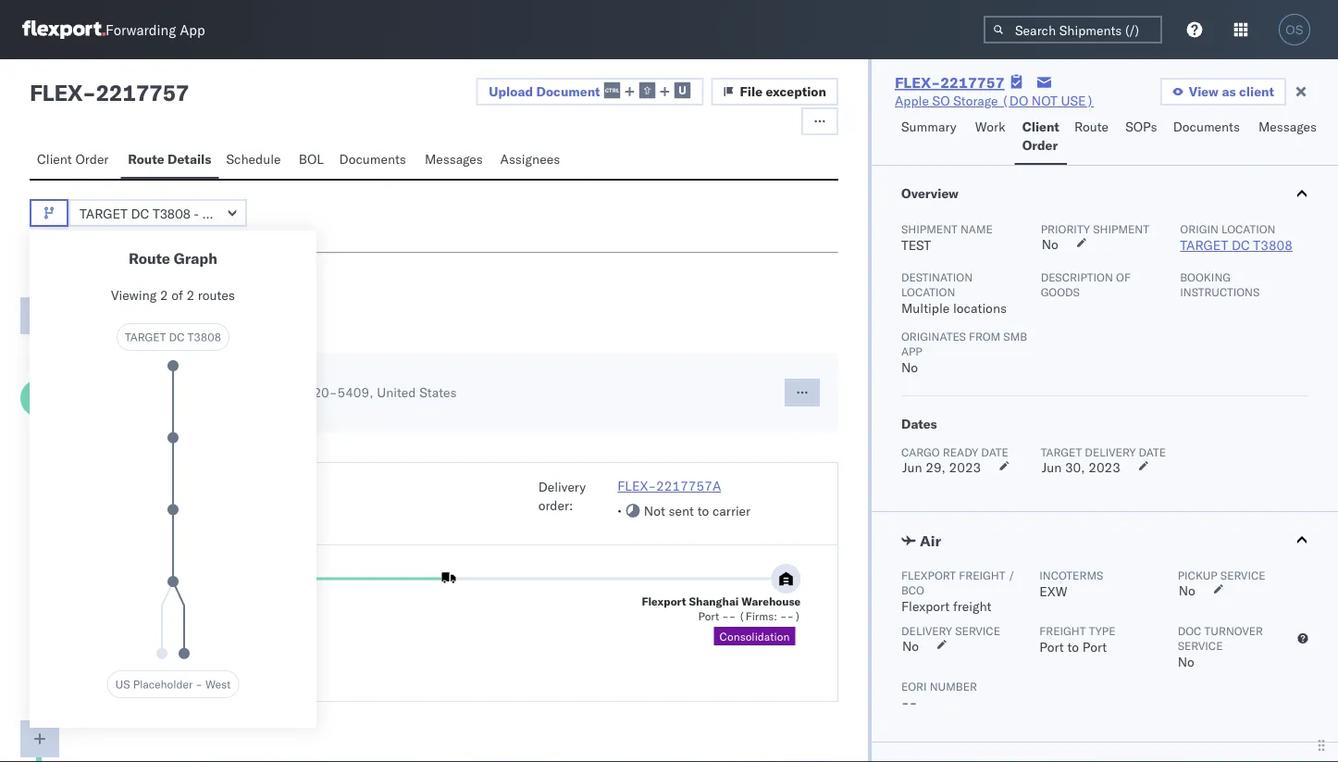 Task type: describe. For each thing, give the bounding box(es) containing it.
originates from smb app no
[[902, 329, 1028, 375]]

route for route details
[[128, 151, 164, 167]]

not
[[1032, 93, 1058, 109]]

1 horizontal spatial client order
[[1023, 119, 1060, 153]]

forwarding
[[106, 21, 176, 38]]

upload document button
[[476, 78, 704, 106]]

•
[[618, 502, 622, 519]]

dates
[[902, 416, 938, 432]]

1 horizontal spatial port
[[1040, 639, 1065, 655]]

Search Shipments (/) text field
[[984, 16, 1163, 44]]

schedule
[[226, 151, 281, 167]]

as
[[1223, 83, 1237, 100]]

1 horizontal spatial messages button
[[1252, 110, 1327, 165]]

0 vertical spatial target dc t3808
[[125, 330, 221, 344]]

placeholder
[[133, 677, 193, 691]]

order for right "client order" button
[[1023, 137, 1059, 153]]

0 vertical spatial freight
[[959, 568, 1006, 582]]

description of goods
[[1041, 270, 1131, 299]]

/
[[1009, 568, 1016, 582]]

not
[[644, 502, 666, 519]]

assignees
[[501, 151, 560, 167]]

flexport down bco
[[902, 598, 950, 614]]

pickup
[[1178, 568, 1218, 582]]

2 horizontal spatial port
[[1083, 639, 1108, 655]]

origin location target dc t3808
[[1181, 222, 1293, 253]]

0 horizontal spatial date
[[208, 516, 233, 532]]

cargo ready date
[[902, 445, 1009, 459]]

app inside originates from smb app no
[[902, 344, 923, 358]]

locations
[[954, 300, 1007, 316]]

assignees button
[[493, 143, 571, 179]]

pickup service
[[1178, 568, 1266, 582]]

to inside freight type port to port
[[1068, 639, 1080, 655]]

t3808 inside target dc t3808 895 sunbury rd, midway, ga, 31320-5409, united states
[[175, 364, 221, 382]]

895
[[89, 384, 113, 400]]

flex
[[30, 79, 82, 106]]

1 vertical spatial viewing 2 of 2 routes
[[111, 287, 235, 303]]

target up sunbury
[[125, 330, 166, 344]]

summary button
[[894, 110, 968, 165]]

jun for jun 29, 2023
[[903, 459, 923, 475]]

goods
[[1041, 285, 1081, 299]]

0 vertical spatial viewing
[[30, 261, 75, 277]]

priority shipment
[[1041, 222, 1150, 236]]

booking instructions
[[1181, 270, 1261, 299]]

states
[[420, 384, 457, 400]]

actual pick-up jun 25, 2023 edt
[[112, 650, 218, 685]]

priority
[[1041, 222, 1091, 236]]

graph
[[174, 249, 218, 268]]

t3808 inside origin location target dc t3808
[[1254, 237, 1293, 253]]

apple so storage (do not use) link
[[895, 92, 1095, 110]]

exception
[[766, 83, 827, 100]]

service for delivery service
[[956, 624, 1001, 638]]

target dc t3808 link
[[1181, 237, 1293, 253]]

0 horizontal spatial of
[[90, 261, 102, 277]]

flex-2217757 link
[[895, 73, 1005, 92]]

os
[[1286, 23, 1304, 37]]

view as client
[[1190, 83, 1275, 100]]

order:
[[539, 497, 574, 513]]

up
[[186, 650, 201, 666]]

1 horizontal spatial documents button
[[1166, 110, 1252, 165]]

2023 for 25,
[[140, 516, 173, 532]]

route for route
[[1075, 119, 1109, 135]]

flex-2217757a button
[[618, 478, 722, 494]]

summary
[[902, 119, 957, 135]]

dc inside origin location target dc t3808
[[1232, 237, 1251, 253]]

sops button
[[1119, 110, 1166, 165]]

)
[[794, 609, 801, 623]]

0 horizontal spatial 2217757
[[96, 79, 189, 106]]

booking
[[1181, 270, 1232, 284]]

view
[[1190, 83, 1219, 100]]

route button
[[1068, 110, 1119, 165]]

messages for rightmost "messages" button
[[1259, 119, 1318, 135]]

delivery for order:
[[539, 479, 586, 495]]

flexport shanghai warehouse port -- (firms: --) consolidation
[[642, 594, 801, 643]]

no inside originates from smb app no
[[902, 359, 919, 375]]

0 horizontal spatial app
[[180, 21, 205, 38]]

2023 for 30,
[[1089, 459, 1121, 475]]

flexport for -
[[642, 594, 687, 608]]

order for leftmost "client order" button
[[75, 151, 109, 167]]

dc up pick-
[[157, 594, 174, 608]]

flex-2217757a
[[618, 478, 722, 494]]

2023 inside the actual pick-up jun 25, 2023 edt
[[159, 669, 191, 685]]

exw
[[1040, 583, 1068, 600]]

29,
[[926, 459, 946, 475]]

jun for jun 25, 2023 - no date
[[94, 516, 114, 532]]

description
[[1041, 270, 1114, 284]]

0 vertical spatial client
[[1023, 119, 1060, 135]]

delivery service
[[902, 624, 1001, 638]]

apple
[[895, 93, 930, 109]]

0 vertical spatial viewing 2 of 2 routes
[[30, 261, 154, 277]]

flex- for 2217757a
[[618, 478, 657, 494]]

cargo
[[902, 445, 940, 459]]

flex - 2217757
[[30, 79, 189, 106]]

messages for the leftmost "messages" button
[[425, 151, 483, 167]]

0 vertical spatial routes
[[116, 261, 154, 277]]

us placeholder - west
[[115, 677, 231, 691]]

sops
[[1126, 119, 1158, 135]]

smb
[[1004, 329, 1028, 343]]

client
[[1240, 83, 1275, 100]]

bco
[[902, 583, 925, 597]]

shipment
[[1094, 222, 1150, 236]]

30,
[[1066, 459, 1086, 475]]

os button
[[1274, 8, 1317, 51]]

target dc t3808 895 sunbury rd, midway, ga, 31320-5409, united states
[[89, 364, 457, 400]]

warehouse
[[742, 594, 801, 608]]

of inside 'description of goods'
[[1117, 270, 1131, 284]]

(do
[[1002, 93, 1029, 109]]

sent
[[669, 502, 694, 519]]

name
[[961, 222, 993, 236]]

1 vertical spatial freight
[[954, 598, 992, 614]]

0 horizontal spatial client order button
[[30, 143, 121, 179]]

31320-
[[289, 384, 337, 400]]

5409,
[[337, 384, 374, 400]]

route details button
[[121, 143, 219, 179]]

destination
[[902, 270, 973, 284]]

doc turnover service
[[1178, 624, 1264, 652]]



Task type: locate. For each thing, give the bounding box(es) containing it.
test
[[902, 237, 932, 253]]

1 vertical spatial viewing
[[111, 287, 157, 303]]

route down use)
[[1075, 119, 1109, 135]]

0 vertical spatial route
[[1075, 119, 1109, 135]]

overview button
[[872, 166, 1339, 221]]

1 horizontal spatial documents
[[1174, 119, 1241, 135]]

2 horizontal spatial date
[[1139, 445, 1167, 459]]

route graph
[[129, 249, 218, 268]]

0 vertical spatial to
[[698, 502, 710, 519]]

service down doc
[[1178, 638, 1224, 652]]

dc up sunbury
[[150, 364, 172, 382]]

date
[[982, 445, 1009, 459], [1139, 445, 1167, 459], [208, 516, 233, 532]]

flex-2217757
[[895, 73, 1005, 92]]

delivery down bco
[[902, 624, 953, 638]]

type
[[1090, 624, 1116, 638]]

viewing 2 of 2 routes down "route graph"
[[111, 287, 235, 303]]

us
[[115, 677, 130, 691]]

order down not
[[1023, 137, 1059, 153]]

origin
[[1181, 222, 1219, 236]]

route down target dc t3808 - us placeholder - west text box
[[129, 249, 170, 268]]

date for jun 30, 2023
[[1139, 445, 1167, 459]]

documents button down view
[[1166, 110, 1252, 165]]

1 vertical spatial client
[[37, 151, 72, 167]]

messages button down client
[[1252, 110, 1327, 165]]

0 horizontal spatial documents
[[339, 151, 406, 167]]

client down not
[[1023, 119, 1060, 135]]

file exception
[[740, 83, 827, 100]]

flexport left shanghai
[[642, 594, 687, 608]]

ready
[[943, 445, 979, 459]]

freight type port to port
[[1040, 624, 1116, 655]]

port down shanghai
[[699, 609, 720, 623]]

delivery up order:
[[539, 479, 586, 495]]

1 vertical spatial 25,
[[135, 669, 155, 685]]

not sent to carrier
[[644, 502, 751, 519]]

work button
[[968, 110, 1015, 165]]

routes down target dc t3808 - us placeholder - west text box
[[116, 261, 154, 277]]

1 vertical spatial flex-
[[618, 478, 657, 494]]

sunbury
[[116, 384, 177, 400]]

destination location multiple locations
[[902, 270, 1007, 316]]

bol
[[299, 151, 324, 167]]

flex- up •
[[618, 478, 657, 494]]

1 vertical spatial service
[[956, 624, 1001, 638]]

1 vertical spatial app
[[902, 344, 923, 358]]

location for dc
[[1222, 222, 1276, 236]]

2217757 up storage
[[941, 73, 1005, 92]]

2023 for 29,
[[950, 459, 982, 475]]

jun inside the actual pick-up jun 25, 2023 edt
[[112, 669, 132, 685]]

0 horizontal spatial messages button
[[418, 143, 493, 179]]

0 horizontal spatial order
[[75, 151, 109, 167]]

1 horizontal spatial of
[[171, 287, 183, 303]]

actual
[[112, 650, 150, 666]]

order down flex - 2217757
[[75, 151, 109, 167]]

shipment name test
[[902, 222, 993, 253]]

route
[[1075, 119, 1109, 135], [128, 151, 164, 167], [129, 249, 170, 268]]

dc up booking instructions
[[1232, 237, 1251, 253]]

2217757 down forwarding
[[96, 79, 189, 106]]

0 vertical spatial messages
[[1259, 119, 1318, 135]]

0 vertical spatial delivery
[[539, 479, 586, 495]]

client order
[[1023, 119, 1060, 153], [37, 151, 109, 167]]

location inside origin location target dc t3808
[[1222, 222, 1276, 236]]

1 vertical spatial routes
[[198, 287, 235, 303]]

1 horizontal spatial delivery
[[902, 624, 953, 638]]

0 vertical spatial app
[[180, 21, 205, 38]]

jun for jun 30, 2023
[[1042, 459, 1062, 475]]

port
[[699, 609, 720, 623], [1040, 639, 1065, 655], [1083, 639, 1108, 655]]

midway,
[[205, 384, 260, 400]]

0 horizontal spatial to
[[698, 502, 710, 519]]

0 horizontal spatial client
[[37, 151, 72, 167]]

turnover
[[1205, 624, 1264, 638]]

rd,
[[180, 384, 202, 400]]

messages button
[[1252, 110, 1327, 165], [418, 143, 493, 179]]

delivery order:
[[539, 479, 586, 513]]

0 vertical spatial documents
[[1174, 119, 1241, 135]]

route left details
[[128, 151, 164, 167]]

delivery
[[539, 479, 586, 495], [902, 624, 953, 638]]

upload document
[[489, 83, 601, 99]]

of left "route graph"
[[90, 261, 102, 277]]

carrier
[[713, 502, 751, 519]]

documents for right documents button
[[1174, 119, 1241, 135]]

united
[[377, 384, 416, 400]]

25,
[[117, 516, 137, 532], [135, 669, 155, 685]]

route inside route button
[[1075, 119, 1109, 135]]

1 horizontal spatial to
[[1068, 639, 1080, 655]]

1 vertical spatial route
[[128, 151, 164, 167]]

shipment
[[902, 222, 958, 236]]

1 horizontal spatial 2217757
[[941, 73, 1005, 92]]

0 vertical spatial 25,
[[117, 516, 137, 532]]

location inside destination location multiple locations
[[902, 285, 956, 299]]

2 horizontal spatial of
[[1117, 270, 1131, 284]]

freight
[[1040, 624, 1087, 638]]

dc up rd,
[[169, 330, 185, 344]]

0 horizontal spatial routes
[[116, 261, 154, 277]]

of down "route graph"
[[171, 287, 183, 303]]

consolidation
[[720, 629, 790, 643]]

1 horizontal spatial location
[[1222, 222, 1276, 236]]

2217757a
[[657, 478, 722, 494]]

air
[[920, 531, 942, 550]]

1 horizontal spatial client order button
[[1015, 110, 1068, 165]]

so
[[933, 93, 951, 109]]

1 vertical spatial messages
[[425, 151, 483, 167]]

route inside route details button
[[128, 151, 164, 167]]

1 horizontal spatial order
[[1023, 137, 1059, 153]]

service down flexport freight / bco flexport freight
[[956, 624, 1001, 638]]

1 vertical spatial location
[[902, 285, 956, 299]]

25, inside the actual pick-up jun 25, 2023 edt
[[135, 669, 155, 685]]

client order button down not
[[1015, 110, 1068, 165]]

0 vertical spatial service
[[1221, 568, 1266, 582]]

viewing 2 of 2 routes down target dc t3808 - us placeholder - west text box
[[30, 261, 154, 277]]

documents right bol button
[[339, 151, 406, 167]]

apple so storage (do not use)
[[895, 93, 1095, 109]]

schedule button
[[219, 143, 292, 179]]

target
[[1181, 237, 1229, 253], [125, 330, 166, 344], [89, 364, 146, 382], [112, 594, 155, 608]]

file
[[740, 83, 763, 100]]

ga,
[[264, 384, 286, 400]]

flexport. image
[[22, 20, 106, 39]]

1 horizontal spatial viewing
[[111, 287, 157, 303]]

service for pickup service
[[1221, 568, 1266, 582]]

messages left assignees
[[425, 151, 483, 167]]

jun
[[903, 459, 923, 475], [1042, 459, 1062, 475], [94, 516, 114, 532], [112, 669, 132, 685]]

port down type
[[1083, 639, 1108, 655]]

0 horizontal spatial documents button
[[332, 143, 418, 179]]

details
[[168, 151, 212, 167]]

target dc t3808 up rd,
[[125, 330, 221, 344]]

target inside target dc t3808 895 sunbury rd, midway, ga, 31320-5409, united states
[[89, 364, 146, 382]]

target up "895"
[[89, 364, 146, 382]]

incoterms
[[1040, 568, 1104, 582]]

2 vertical spatial service
[[1178, 638, 1224, 652]]

route for route graph
[[129, 249, 170, 268]]

edt
[[194, 669, 218, 685]]

location for locations
[[902, 285, 956, 299]]

jun 29, 2023
[[903, 459, 982, 475]]

target down origin
[[1181, 237, 1229, 253]]

TARGET DC T3808 - US Placeholder - West  text field
[[69, 199, 247, 227]]

0 horizontal spatial port
[[699, 609, 720, 623]]

service inside doc turnover service
[[1178, 638, 1224, 652]]

app right forwarding
[[180, 21, 205, 38]]

2 vertical spatial route
[[129, 249, 170, 268]]

0 horizontal spatial messages
[[425, 151, 483, 167]]

app down originates
[[902, 344, 923, 358]]

0 horizontal spatial viewing
[[30, 261, 75, 277]]

flexport for flexport
[[902, 568, 957, 582]]

(firms:
[[739, 609, 778, 623]]

dc inside target dc t3808 895 sunbury rd, midway, ga, 31320-5409, united states
[[150, 364, 172, 382]]

bol button
[[292, 143, 332, 179]]

upload
[[489, 83, 533, 99]]

0 vertical spatial location
[[1222, 222, 1276, 236]]

client down flex
[[37, 151, 72, 167]]

date for jun 29, 2023
[[982, 445, 1009, 459]]

target dc t3808
[[125, 330, 221, 344], [112, 594, 211, 608]]

jun 25, 2023 - no date
[[94, 516, 233, 532]]

target dc t3808 up pick-
[[112, 594, 211, 608]]

documents button right bol
[[332, 143, 418, 179]]

1 vertical spatial target dc t3808
[[112, 594, 211, 608]]

freight up delivery service on the right bottom of the page
[[954, 598, 992, 614]]

messages button left assignees
[[418, 143, 493, 179]]

0 horizontal spatial location
[[902, 285, 956, 299]]

multiple
[[902, 300, 950, 316]]

0 horizontal spatial client order
[[37, 151, 109, 167]]

1 horizontal spatial flex-
[[895, 73, 941, 92]]

storage
[[954, 93, 999, 109]]

routes down graph
[[198, 287, 235, 303]]

shanghai
[[689, 594, 739, 608]]

port inside the flexport shanghai warehouse port -- (firms: --) consolidation
[[699, 609, 720, 623]]

app
[[180, 21, 205, 38], [902, 344, 923, 358]]

1 horizontal spatial messages
[[1259, 119, 1318, 135]]

client order button down flex
[[30, 143, 121, 179]]

port down 'freight'
[[1040, 639, 1065, 655]]

1 vertical spatial to
[[1068, 639, 1080, 655]]

to down 'freight'
[[1068, 639, 1080, 655]]

client order down flex
[[37, 151, 109, 167]]

1 vertical spatial delivery
[[902, 624, 953, 638]]

target delivery date
[[1041, 445, 1167, 459]]

of right description
[[1117, 270, 1131, 284]]

originates
[[902, 329, 967, 343]]

work
[[976, 119, 1006, 135]]

flex- up the apple
[[895, 73, 941, 92]]

flex- for 2217757
[[895, 73, 941, 92]]

0 horizontal spatial delivery
[[539, 479, 586, 495]]

to right sent
[[698, 502, 710, 519]]

flexport up bco
[[902, 568, 957, 582]]

messages down client
[[1259, 119, 1318, 135]]

documents button
[[1166, 110, 1252, 165], [332, 143, 418, 179]]

client order down not
[[1023, 119, 1060, 153]]

flex-
[[895, 73, 941, 92], [618, 478, 657, 494]]

use)
[[1062, 93, 1095, 109]]

location up multiple on the top right
[[902, 285, 956, 299]]

1 horizontal spatial routes
[[198, 287, 235, 303]]

documents for documents button to the left
[[339, 151, 406, 167]]

flexport freight / bco flexport freight
[[902, 568, 1016, 614]]

viewing
[[30, 261, 75, 277], [111, 287, 157, 303]]

instructions
[[1181, 285, 1261, 299]]

flexport inside the flexport shanghai warehouse port -- (firms: --) consolidation
[[642, 594, 687, 608]]

doc
[[1178, 624, 1202, 638]]

delivery for service
[[902, 624, 953, 638]]

freight left "/"
[[959, 568, 1006, 582]]

1 horizontal spatial client
[[1023, 119, 1060, 135]]

pick-
[[153, 650, 186, 666]]

target inside origin location target dc t3808
[[1181, 237, 1229, 253]]

0 vertical spatial flex-
[[895, 73, 941, 92]]

no
[[1042, 236, 1059, 252], [902, 359, 919, 375], [187, 516, 204, 532], [1179, 582, 1196, 599], [903, 638, 920, 654], [1178, 654, 1195, 670]]

1 horizontal spatial date
[[982, 445, 1009, 459]]

1 horizontal spatial app
[[902, 344, 923, 358]]

target up actual
[[112, 594, 155, 608]]

location up target dc t3808 link
[[1222, 222, 1276, 236]]

order inside "client order"
[[1023, 137, 1059, 153]]

documents down view
[[1174, 119, 1241, 135]]

1 vertical spatial documents
[[339, 151, 406, 167]]

service
[[1221, 568, 1266, 582], [956, 624, 1001, 638], [1178, 638, 1224, 652]]

eori
[[902, 679, 927, 693]]

service right pickup
[[1221, 568, 1266, 582]]

0 horizontal spatial flex-
[[618, 478, 657, 494]]



Task type: vqa. For each thing, say whether or not it's contained in the screenshot.
2023,
no



